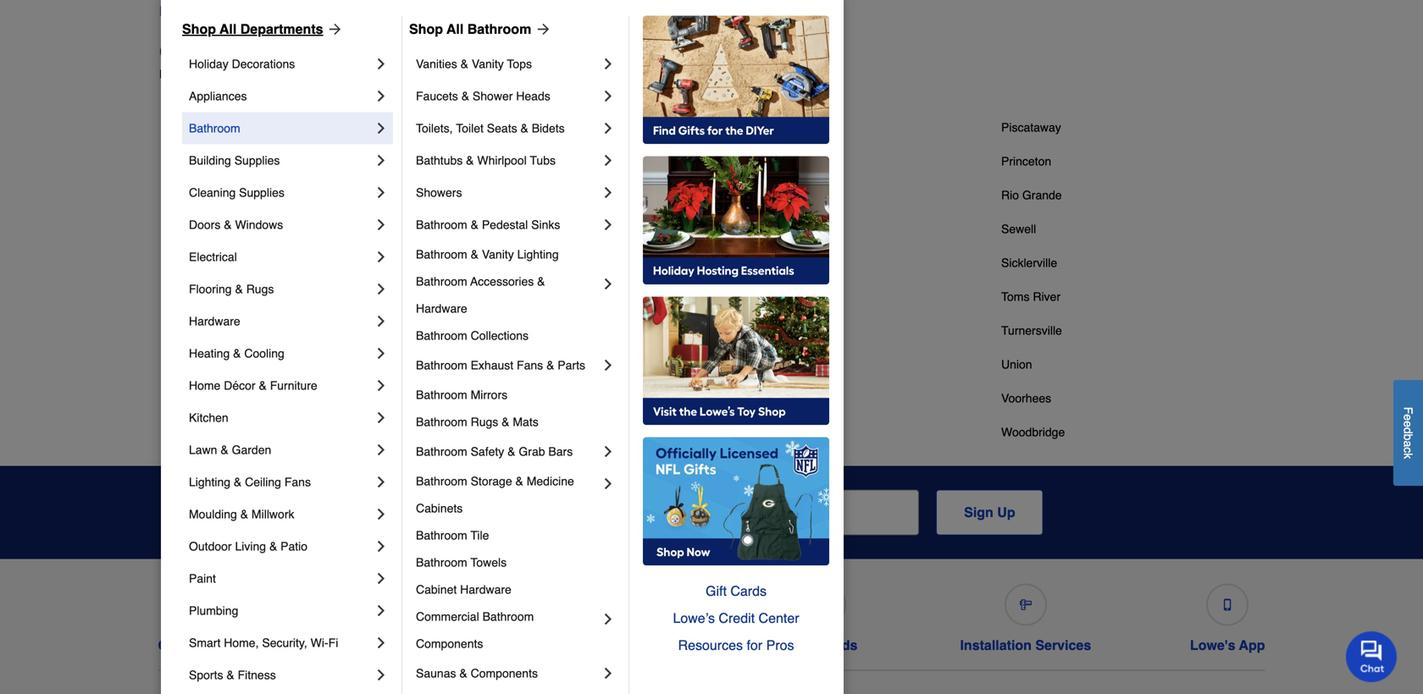 Task type: locate. For each thing, give the bounding box(es) containing it.
& inside "home décor & furniture" link
[[259, 379, 267, 393]]

1 vertical spatial rugs
[[471, 415, 498, 429]]

maple shade link
[[725, 153, 795, 170]]

& down hamilton link
[[471, 218, 479, 232]]

lawnside
[[449, 358, 499, 371]]

1 horizontal spatial center
[[759, 611, 799, 626]]

chevron right image for bathroom accessories & hardware
[[600, 276, 617, 293]]

shop down find a store
[[182, 21, 216, 37]]

1 all from the left
[[220, 21, 237, 37]]

supplies up the "windows"
[[239, 186, 284, 199]]

bathroom inside bathroom accessories & hardware
[[416, 275, 467, 288]]

2 shop from the left
[[409, 21, 443, 37]]

gift cards up 'lowe's credit center'
[[706, 584, 767, 599]]

gift cards right for
[[792, 638, 858, 653]]

1 vertical spatial new
[[249, 67, 273, 81]]

bathroom for bathroom collections
[[416, 329, 467, 343]]

gift up 'lowe's credit center'
[[706, 584, 727, 599]]

east
[[173, 290, 197, 304], [173, 324, 197, 338]]

lowe's up saunas & components link at the left bottom of page
[[555, 638, 600, 653]]

patio
[[281, 540, 308, 553]]

chevron right image for kitchen
[[373, 409, 390, 426]]

f
[[1401, 407, 1415, 414]]

visit the lowe's toy shop. image
[[643, 297, 829, 426]]

chevron right image for bathroom storage & medicine cabinets
[[600, 476, 617, 492]]

cards right pros on the bottom right of the page
[[819, 638, 858, 653]]

fi
[[328, 636, 338, 650]]

jersey down departments
[[276, 67, 311, 81]]

& inside contact us & faq link
[[233, 638, 243, 653]]

bathroom
[[467, 21, 531, 37], [189, 121, 240, 135], [416, 218, 467, 232], [416, 248, 467, 261], [416, 275, 467, 288], [416, 329, 467, 343], [416, 359, 467, 372], [416, 388, 467, 402], [416, 415, 467, 429], [416, 445, 467, 459], [416, 475, 467, 488], [416, 529, 467, 542], [416, 556, 467, 570], [482, 610, 534, 624]]

chevron right image for saunas & components
[[600, 665, 617, 682]]

lumberton link
[[449, 390, 506, 407]]

lowe's credit center link
[[643, 605, 829, 632]]

& inside bathroom & vanity lighting link
[[471, 248, 479, 261]]

2 horizontal spatial lowe's
[[1190, 638, 1235, 653]]

2 vertical spatial jersey
[[449, 324, 484, 338]]

1 vertical spatial gift cards
[[792, 638, 858, 653]]

bathroom down the cabinet hardware link
[[482, 610, 534, 624]]

lowe's left app
[[1190, 638, 1235, 653]]

bathroom for bathroom tile
[[416, 529, 467, 542]]

& left patio
[[269, 540, 277, 553]]

pickup image
[[409, 599, 421, 611]]

1 vertical spatial lighting
[[189, 476, 230, 489]]

rutherford
[[200, 324, 256, 338]]

1 vertical spatial center
[[647, 638, 690, 653]]

1 horizontal spatial lowe's
[[555, 638, 600, 653]]

chevron right image for paint
[[373, 570, 390, 587]]

& inside "toilets, toilet seats & bidets" link
[[520, 121, 528, 135]]

storage
[[471, 475, 512, 488]]

store
[[203, 3, 238, 19]]

1 horizontal spatial city
[[487, 324, 508, 338]]

fans up bathroom mirrors link
[[517, 359, 543, 372]]

new
[[365, 3, 392, 19], [249, 67, 273, 81]]

chevron right image for electrical
[[373, 249, 390, 265]]

& left shower
[[461, 89, 469, 103]]

lawn & garden
[[189, 443, 271, 457]]

rugs down lumberton in the left of the page
[[471, 415, 498, 429]]

lowe's credit center
[[555, 638, 690, 653]]

supplies up cleaning supplies
[[234, 154, 280, 167]]

chevron right image for vanities & vanity tops
[[600, 55, 617, 72]]

bathroom safety & grab bars
[[416, 445, 573, 459]]

bathroom up lawnside
[[416, 329, 467, 343]]

arrow right image
[[531, 21, 552, 38]]

0 horizontal spatial cards
[[730, 584, 767, 599]]

lowe's
[[673, 611, 715, 626]]

all inside shop all departments link
[[220, 21, 237, 37]]

bathroom up "cabinet"
[[416, 556, 467, 570]]

bars
[[548, 445, 573, 459]]

& down rutherford
[[233, 347, 241, 360]]

& left ceiling
[[234, 476, 242, 489]]

1 horizontal spatial all
[[447, 21, 464, 37]]

0 horizontal spatial center
[[647, 638, 690, 653]]

1 horizontal spatial lighting
[[517, 248, 559, 261]]

bathroom down manahawkin link
[[416, 445, 467, 459]]

1 vertical spatial a
[[1401, 441, 1415, 447]]

e up the b
[[1401, 421, 1415, 428]]

rugs down electrical 'link'
[[246, 282, 274, 296]]

turnersville
[[1001, 324, 1062, 338]]

bathroom accessories & hardware
[[416, 275, 548, 315]]

& left the parts
[[546, 359, 554, 372]]

1 vertical spatial jersey
[[276, 67, 311, 81]]

& down bathroom & vanity lighting link
[[537, 275, 545, 288]]

bathroom for bathroom towels
[[416, 556, 467, 570]]

arrow right image
[[323, 21, 344, 38]]

dimensions image
[[1020, 599, 1032, 611]]

& right 'sports'
[[226, 669, 234, 682]]

2 east from the top
[[173, 324, 197, 338]]

chevron right image for heating & cooling
[[373, 345, 390, 362]]

chevron right image for bathtubs & whirlpool tubs
[[600, 152, 617, 169]]

& right bathtubs
[[466, 154, 474, 167]]

0 vertical spatial gift cards
[[706, 584, 767, 599]]

security,
[[262, 636, 307, 650]]

piscataway link
[[1001, 119, 1061, 136]]

0 vertical spatial jersey
[[396, 3, 436, 19]]

lighting down the sinks
[[517, 248, 559, 261]]

hardware up bathroom collections
[[416, 302, 467, 315]]

1 horizontal spatial new
[[365, 3, 392, 19]]

contact us & faq link
[[158, 577, 275, 654]]

jersey up lawnside
[[449, 324, 484, 338]]

& right lawn
[[221, 443, 228, 457]]

0 horizontal spatial all
[[220, 21, 237, 37]]

sports & fitness
[[189, 669, 276, 682]]

city
[[159, 40, 198, 63], [487, 324, 508, 338]]

1 horizontal spatial a
[[1401, 441, 1415, 447]]

chevron right image for bathroom & pedestal sinks
[[600, 216, 617, 233]]

center up pros on the bottom right of the page
[[759, 611, 799, 626]]

manahawkin
[[449, 426, 516, 439]]

hardware down the east brunswick link
[[189, 315, 240, 328]]

all up vanities
[[447, 21, 464, 37]]

chevron right image for bathroom safety & grab bars
[[600, 443, 617, 460]]

safety
[[471, 445, 504, 459]]

bathroom down hillsborough
[[416, 248, 467, 261]]

bathroom inside bathroom storage & medicine cabinets
[[416, 475, 467, 488]]

1 vertical spatial supplies
[[239, 186, 284, 199]]

1 vertical spatial fans
[[284, 476, 311, 489]]

components inside commercial bathroom components
[[416, 637, 483, 651]]

heating
[[189, 347, 230, 360]]

1 vertical spatial components
[[471, 667, 538, 681]]

union link
[[1001, 356, 1032, 373]]

saunas & components
[[416, 667, 538, 681]]

hardware down towels at the bottom of the page
[[460, 583, 511, 597]]

0 vertical spatial components
[[416, 637, 483, 651]]

0 vertical spatial east
[[173, 290, 197, 304]]

rio
[[1001, 188, 1019, 202]]

appliances
[[189, 89, 247, 103]]

bathroom for bathroom exhaust fans & parts
[[416, 359, 467, 372]]

collections
[[471, 329, 529, 343]]

all down store
[[220, 21, 237, 37]]

0 vertical spatial vanity
[[472, 57, 504, 71]]

bathroom down holmdel link
[[416, 275, 467, 288]]

lawn & garden link
[[189, 434, 373, 466]]

grande
[[1022, 188, 1062, 202]]

1 e from the top
[[1401, 414, 1415, 421]]

chevron right image
[[373, 88, 390, 105], [600, 88, 617, 105], [373, 152, 390, 169], [373, 216, 390, 233], [373, 249, 390, 265], [373, 281, 390, 298], [373, 345, 390, 362], [600, 443, 617, 460], [373, 474, 390, 491], [373, 506, 390, 523], [373, 538, 390, 555], [600, 611, 617, 628], [600, 665, 617, 682], [373, 667, 390, 684]]

vanity left the tops
[[472, 57, 504, 71]]

0 vertical spatial gift
[[706, 584, 727, 599]]

chevron right image for doors & windows
[[373, 216, 390, 233]]

jersey city link
[[449, 322, 508, 339]]

holmdel
[[449, 256, 492, 270]]

bathroom up the bathroom mirrors
[[416, 359, 467, 372]]

brick link
[[173, 153, 199, 170]]

sewell
[[1001, 222, 1036, 236]]

sign up button
[[936, 490, 1043, 536]]

township
[[237, 392, 286, 405]]

jersey up vanities
[[396, 3, 436, 19]]

new inside the city directory lowe's stores in new jersey
[[249, 67, 273, 81]]

& left grab
[[508, 445, 515, 459]]

gift cards link right for
[[788, 577, 861, 654]]

a up k
[[1401, 441, 1415, 447]]

supplies for building supplies
[[234, 154, 280, 167]]

0 horizontal spatial shop
[[182, 21, 216, 37]]

1 horizontal spatial jersey
[[396, 3, 436, 19]]

cleaning supplies link
[[189, 177, 373, 209]]

bathroom down the bathroom mirrors
[[416, 415, 467, 429]]

1 horizontal spatial shop
[[409, 21, 443, 37]]

0 horizontal spatial city
[[159, 40, 198, 63]]

chevron right image for outdoor living & patio
[[373, 538, 390, 555]]

1 vertical spatial east
[[173, 324, 197, 338]]

2 all from the left
[[447, 21, 464, 37]]

morganville
[[725, 222, 786, 236]]

0 horizontal spatial gift
[[706, 584, 727, 599]]

chat invite button image
[[1346, 631, 1398, 683]]

and
[[555, 493, 591, 516]]

order
[[374, 638, 410, 653]]

& inside bathroom & pedestal sinks link
[[471, 218, 479, 232]]

gift
[[706, 584, 727, 599], [792, 638, 815, 653]]

east down deptford link
[[173, 290, 197, 304]]

0 horizontal spatial new
[[249, 67, 273, 81]]

chevron right image for appliances
[[373, 88, 390, 105]]

bathroom towels
[[416, 556, 507, 570]]

shower
[[473, 89, 513, 103]]

1 shop from the left
[[182, 21, 216, 37]]

chevron right image for bathroom
[[373, 120, 390, 137]]

& inside flooring & rugs link
[[235, 282, 243, 296]]

center for lowe's credit center
[[759, 611, 799, 626]]

0 vertical spatial fans
[[517, 359, 543, 372]]

east up the heating
[[173, 324, 197, 338]]

1 east from the top
[[173, 290, 197, 304]]

1 horizontal spatial rugs
[[471, 415, 498, 429]]

chevron right image
[[373, 55, 390, 72], [600, 55, 617, 72], [373, 120, 390, 137], [600, 120, 617, 137], [600, 152, 617, 169], [373, 184, 390, 201], [600, 184, 617, 201], [600, 216, 617, 233], [600, 276, 617, 293], [373, 313, 390, 330], [600, 357, 617, 374], [373, 377, 390, 394], [373, 409, 390, 426], [373, 442, 390, 459], [600, 476, 617, 492], [373, 570, 390, 587], [373, 603, 390, 620], [373, 635, 390, 652]]

cards up 'lowe's credit center'
[[730, 584, 767, 599]]

seats
[[487, 121, 517, 135]]

faucets & shower heads
[[416, 89, 550, 103]]

1 horizontal spatial credit
[[719, 611, 755, 626]]

0 vertical spatial center
[[759, 611, 799, 626]]

& inside bathroom rugs & mats link
[[502, 415, 510, 429]]

credit
[[719, 611, 755, 626], [604, 638, 643, 653]]

flemington
[[449, 121, 508, 134]]

center down lowe's
[[647, 638, 690, 653]]

& right us
[[233, 638, 243, 653]]

& right doors
[[224, 218, 232, 232]]

paramus link
[[725, 356, 773, 373]]

faucets & shower heads link
[[416, 80, 600, 112]]

installation
[[960, 638, 1032, 653]]

0 horizontal spatial fans
[[284, 476, 311, 489]]

gift cards link up 'lowe's credit center'
[[643, 578, 829, 605]]

& right seats on the left top of the page
[[520, 121, 528, 135]]

& right flooring
[[235, 282, 243, 296]]

chevron right image for home décor & furniture
[[373, 377, 390, 394]]

0 horizontal spatial lowe's
[[159, 67, 196, 81]]

bathroom down lawnside link
[[416, 388, 467, 402]]

& down hillsborough
[[471, 248, 479, 261]]

new inside new jersey button
[[365, 3, 392, 19]]

& inside sports & fitness link
[[226, 669, 234, 682]]

0 vertical spatial new
[[365, 3, 392, 19]]

0 vertical spatial rugs
[[246, 282, 274, 296]]

chevron right image for hardware
[[373, 313, 390, 330]]

shop all bathroom
[[409, 21, 531, 37]]

fans right ceiling
[[284, 476, 311, 489]]

2 horizontal spatial jersey
[[449, 324, 484, 338]]

lowe's left stores on the left
[[159, 67, 196, 81]]

hamilton link
[[449, 187, 496, 204]]

& inside bathroom exhaust fans & parts link
[[546, 359, 554, 372]]

a inside button
[[1401, 441, 1415, 447]]

0 vertical spatial supplies
[[234, 154, 280, 167]]

center for lowe's credit center
[[647, 638, 690, 653]]

& left millwork
[[240, 508, 248, 521]]

chevron right image for plumbing
[[373, 603, 390, 620]]

bathroom down the cabinets
[[416, 529, 467, 542]]

shop all departments
[[182, 21, 323, 37]]

& right storage
[[515, 475, 523, 488]]

rugs
[[246, 282, 274, 296], [471, 415, 498, 429]]

vanity up 'accessories'
[[482, 248, 514, 261]]

newton
[[725, 290, 765, 304]]

b
[[1401, 434, 1415, 441]]

north
[[725, 324, 754, 338]]

2 e from the top
[[1401, 421, 1415, 428]]

app
[[1239, 638, 1265, 653]]

all inside shop all bathroom link
[[447, 21, 464, 37]]

shop down new jersey on the left top of the page
[[409, 21, 443, 37]]

1 vertical spatial vanity
[[482, 248, 514, 261]]

egg
[[173, 392, 194, 405]]

chevron right image for sports & fitness
[[373, 667, 390, 684]]

chevron right image for bathroom exhaust fans & parts
[[600, 357, 617, 374]]

sports
[[189, 669, 223, 682]]

jersey city
[[449, 324, 508, 338]]

0 vertical spatial city
[[159, 40, 198, 63]]

0 horizontal spatial credit
[[604, 638, 643, 653]]

0 horizontal spatial rugs
[[246, 282, 274, 296]]

a right find
[[192, 3, 199, 19]]

bathroom up the cabinets
[[416, 475, 467, 488]]

jersey
[[396, 3, 436, 19], [276, 67, 311, 81], [449, 324, 484, 338]]

& right saunas
[[459, 667, 467, 681]]

1 vertical spatial gift
[[792, 638, 815, 653]]

1 vertical spatial credit
[[604, 638, 643, 653]]

gift right for
[[792, 638, 815, 653]]

toilets, toilet seats & bidets
[[416, 121, 565, 135]]

moulding
[[189, 508, 237, 521]]

& inside doors & windows link
[[224, 218, 232, 232]]

commercial bathroom components link
[[416, 603, 600, 658]]

& inside the lighting & ceiling fans link
[[234, 476, 242, 489]]

& right "décor"
[[259, 379, 267, 393]]

bathroom exhaust fans & parts link
[[416, 349, 600, 382]]

& right vanities
[[461, 57, 468, 71]]

lowe's
[[159, 67, 196, 81], [555, 638, 600, 653], [1190, 638, 1235, 653]]

chevron right image for commercial bathroom components
[[600, 611, 617, 628]]

0 horizontal spatial jersey
[[276, 67, 311, 81]]

pros
[[766, 638, 794, 653]]

& inside heating & cooling link
[[233, 347, 241, 360]]

shop all departments link
[[182, 19, 344, 39]]

1 vertical spatial city
[[487, 324, 508, 338]]

bathroom down the showers
[[416, 218, 467, 232]]

gift cards link
[[788, 577, 861, 654], [643, 578, 829, 605]]

& inside vanities & vanity tops link
[[461, 57, 468, 71]]

0 horizontal spatial a
[[192, 3, 199, 19]]

& inside 'faucets & shower heads' link
[[461, 89, 469, 103]]

plumbing link
[[189, 595, 373, 627]]

& left the mats
[[502, 415, 510, 429]]

0 horizontal spatial lighting
[[189, 476, 230, 489]]

home décor & furniture link
[[189, 370, 373, 402]]

electrical link
[[189, 241, 373, 273]]

e up the d
[[1401, 414, 1415, 421]]

0 vertical spatial credit
[[719, 611, 755, 626]]

1 horizontal spatial gift cards
[[792, 638, 858, 653]]

0 vertical spatial lighting
[[517, 248, 559, 261]]

chevron right image for moulding & millwork
[[373, 506, 390, 523]]

bathroom & vanity lighting
[[416, 248, 559, 261]]

appliances link
[[189, 80, 373, 112]]

lighting up moulding
[[189, 476, 230, 489]]

contact us & faq
[[158, 638, 275, 653]]

1 horizontal spatial cards
[[819, 638, 858, 653]]

millville
[[725, 188, 763, 202]]

lowe's for lowe's credit center
[[555, 638, 600, 653]]

departments
[[240, 21, 323, 37]]

components down commercial at the left bottom of page
[[416, 637, 483, 651]]

shop all bathroom link
[[409, 19, 552, 39]]

chevron right image for lighting & ceiling fans
[[373, 474, 390, 491]]

toilet
[[456, 121, 484, 135]]

all for bathroom
[[447, 21, 464, 37]]

components down "commercial bathroom components" link
[[471, 667, 538, 681]]

ceiling
[[245, 476, 281, 489]]

bathroom for bathroom accessories & hardware
[[416, 275, 467, 288]]

shop for shop all departments
[[182, 21, 216, 37]]

& inside outdoor living & patio link
[[269, 540, 277, 553]]



Task type: vqa. For each thing, say whether or not it's contained in the screenshot.
"City" in "Jersey City" LINK
yes



Task type: describe. For each thing, give the bounding box(es) containing it.
resources
[[678, 638, 743, 653]]

morganville link
[[725, 221, 786, 238]]

chevron right image for flooring & rugs
[[373, 281, 390, 298]]

bathroom link
[[189, 112, 373, 144]]

chevron right image for faucets & shower heads
[[600, 88, 617, 105]]

décor
[[224, 379, 255, 393]]

building supplies link
[[189, 144, 373, 177]]

holiday hosting essentials. image
[[643, 156, 829, 285]]

north bergen link
[[725, 322, 796, 339]]

& inside moulding & millwork "link"
[[240, 508, 248, 521]]

officially licensed n f l gifts. shop now. image
[[643, 437, 829, 566]]

1 vertical spatial cards
[[819, 638, 858, 653]]

hardware link
[[189, 305, 373, 337]]

sewell link
[[1001, 221, 1036, 238]]

medicine
[[527, 475, 574, 488]]

piscataway
[[1001, 121, 1061, 134]]

bathroom for bathroom & pedestal sinks
[[416, 218, 467, 232]]

egg harbor township
[[173, 392, 286, 405]]

north bergen
[[725, 324, 796, 338]]

hardware inside bathroom accessories & hardware
[[416, 302, 467, 315]]

sports & fitness link
[[189, 659, 373, 692]]

heating & cooling
[[189, 347, 284, 360]]

find
[[159, 3, 188, 19]]

chevron right image for building supplies
[[373, 152, 390, 169]]

home
[[189, 379, 221, 393]]

jersey inside the city directory lowe's stores in new jersey
[[276, 67, 311, 81]]

mobile image
[[1222, 599, 1233, 611]]

bathroom down appliances
[[189, 121, 240, 135]]

0 horizontal spatial gift cards
[[706, 584, 767, 599]]

maple
[[725, 155, 757, 168]]

bathroom up vanities & vanity tops link
[[467, 21, 531, 37]]

contact
[[158, 638, 208, 653]]

hamilton
[[449, 188, 496, 202]]

bathroom inside commercial bathroom components
[[482, 610, 534, 624]]

bathtubs & whirlpool tubs link
[[416, 144, 600, 177]]

& inside saunas & components link
[[459, 667, 467, 681]]

lawn
[[189, 443, 217, 457]]

lowe's inside the city directory lowe's stores in new jersey
[[159, 67, 196, 81]]

exhaust
[[471, 359, 513, 372]]

toilets,
[[416, 121, 453, 135]]

woodbridge
[[1001, 426, 1065, 439]]

find gifts for the diyer. image
[[643, 16, 829, 144]]

bathroom & vanity lighting link
[[416, 241, 617, 268]]

bayonne link
[[173, 119, 220, 136]]

0 vertical spatial cards
[[730, 584, 767, 599]]

bathroom for bathroom & vanity lighting
[[416, 248, 467, 261]]

saunas & components link
[[416, 658, 600, 690]]

pedestal
[[482, 218, 528, 232]]

doors & windows
[[189, 218, 283, 232]]

doors & windows link
[[189, 209, 373, 241]]

lowe's for lowe's app
[[1190, 638, 1235, 653]]

toms
[[1001, 290, 1030, 304]]

bathroom for bathroom safety & grab bars
[[416, 445, 467, 459]]

ideas
[[580, 519, 611, 533]]

doors
[[189, 218, 221, 232]]

home décor & furniture
[[189, 379, 317, 393]]

east for east brunswick
[[173, 290, 197, 304]]

bathroom for bathroom storage & medicine cabinets
[[416, 475, 467, 488]]

fitness
[[238, 669, 276, 682]]

accessories
[[470, 275, 534, 288]]

1 horizontal spatial fans
[[517, 359, 543, 372]]

showers
[[416, 186, 462, 199]]

& inside bathtubs & whirlpool tubs link
[[466, 154, 474, 167]]

phillipsburg
[[725, 426, 786, 439]]

holiday decorations
[[189, 57, 295, 71]]

egg harbor township link
[[173, 390, 286, 407]]

lowe's app
[[1190, 638, 1265, 653]]

sign up form
[[684, 490, 1043, 536]]

all for departments
[[220, 21, 237, 37]]

river
[[1033, 290, 1061, 304]]

chevron right image for holiday decorations
[[373, 55, 390, 72]]

manahawkin link
[[449, 424, 516, 441]]

components for saunas & components
[[471, 667, 538, 681]]

c
[[1401, 447, 1415, 453]]

bathroom collections
[[416, 329, 529, 343]]

cooling
[[244, 347, 284, 360]]

chevron right image for cleaning supplies
[[373, 184, 390, 201]]

newton link
[[725, 288, 765, 305]]

chevron right image for lawn & garden
[[373, 442, 390, 459]]

0 vertical spatial a
[[192, 3, 199, 19]]

directory
[[203, 40, 293, 63]]

heating & cooling link
[[189, 337, 373, 370]]

toms river
[[1001, 290, 1061, 304]]

kitchen
[[189, 411, 228, 425]]

hackettstown
[[449, 155, 520, 168]]

credit for lowe's
[[719, 611, 755, 626]]

hackettstown link
[[449, 153, 520, 170]]

& inside bathroom safety & grab bars link
[[508, 445, 515, 459]]

& inside lawn & garden link
[[221, 443, 228, 457]]

tops
[[507, 57, 532, 71]]

bathroom for bathroom rugs & mats
[[416, 415, 467, 429]]

paterson link
[[725, 390, 773, 407]]

deals, inspiration and trends we've got ideas to share.
[[380, 493, 663, 533]]

credit for lowe's
[[604, 638, 643, 653]]

trends
[[597, 493, 663, 516]]

furniture
[[270, 379, 317, 393]]

vanity for tops
[[472, 57, 504, 71]]

chevron right image for toilets, toilet seats & bidets
[[600, 120, 617, 137]]

shop for shop all bathroom
[[409, 21, 443, 37]]

building
[[189, 154, 231, 167]]

chevron right image for smart home, security, wi-fi
[[373, 635, 390, 652]]

decorations
[[232, 57, 295, 71]]

heads
[[516, 89, 550, 103]]

morris plains link
[[725, 255, 794, 271]]

customer care image
[[210, 599, 222, 611]]

supplies for cleaning supplies
[[239, 186, 284, 199]]

morris
[[725, 256, 758, 270]]

find a store
[[159, 3, 238, 19]]

1 horizontal spatial gift
[[792, 638, 815, 653]]

outdoor
[[189, 540, 232, 553]]

holmdel link
[[449, 255, 492, 271]]

moulding & millwork
[[189, 508, 294, 521]]

components for commercial bathroom components
[[416, 637, 483, 651]]

east for east rutherford
[[173, 324, 197, 338]]

vanity for lighting
[[482, 248, 514, 261]]

bathroom mirrors
[[416, 388, 507, 402]]

& inside bathroom storage & medicine cabinets
[[515, 475, 523, 488]]

plumbing
[[189, 604, 238, 618]]

living
[[235, 540, 266, 553]]

bathroom for bathroom mirrors
[[416, 388, 467, 402]]

voorhees link
[[1001, 390, 1051, 407]]

morris plains
[[725, 256, 794, 270]]

grab
[[519, 445, 545, 459]]

city inside the city directory lowe's stores in new jersey
[[159, 40, 198, 63]]

resources for pros link
[[643, 632, 829, 659]]

cabinets
[[416, 502, 463, 515]]

jersey inside button
[[396, 3, 436, 19]]

east brunswick link
[[173, 288, 254, 305]]

stores
[[199, 67, 233, 81]]

& inside bathroom accessories & hardware
[[537, 275, 545, 288]]

sign up
[[964, 505, 1015, 521]]

order status link
[[374, 577, 456, 654]]

chevron right image for showers
[[600, 184, 617, 201]]



